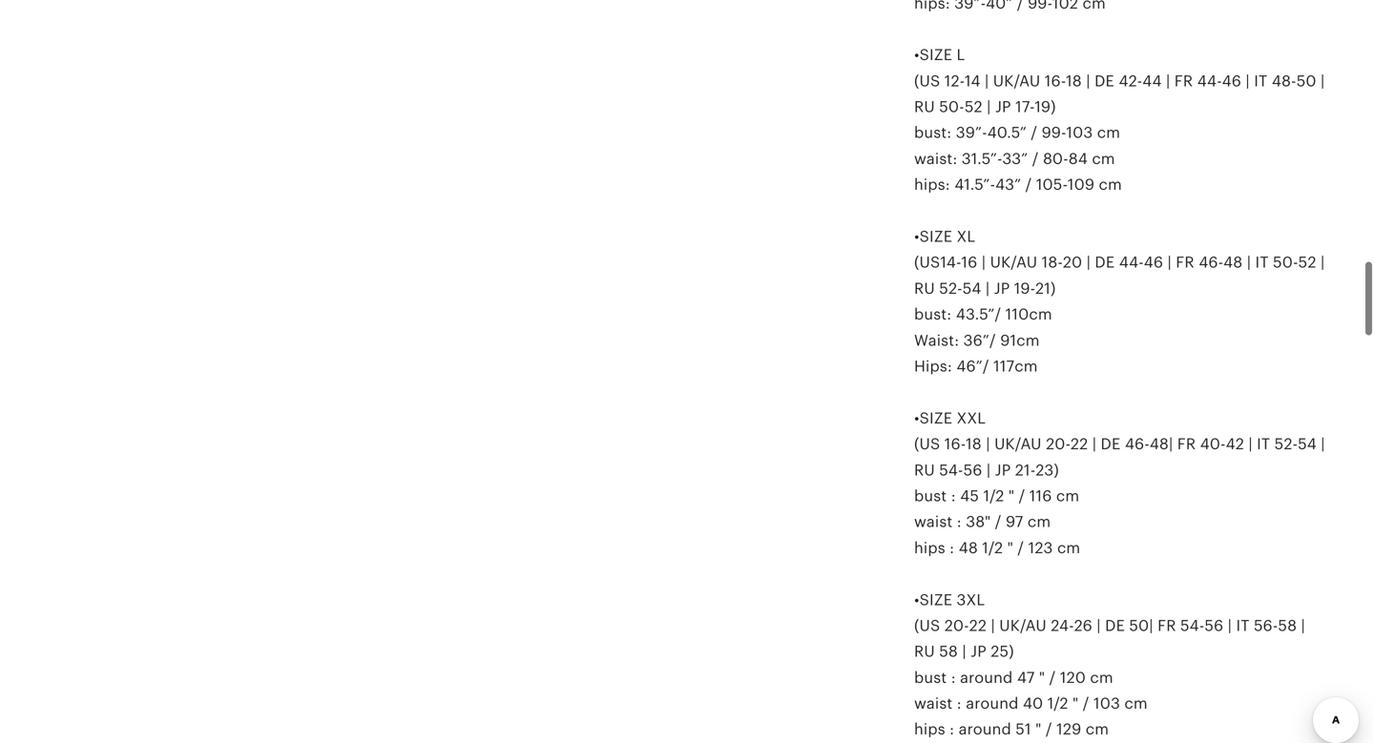 Task type: vqa. For each thing, say whether or not it's contained in the screenshot.
RU
yes



Task type: locate. For each thing, give the bounding box(es) containing it.
2 bust from the top
[[915, 670, 947, 687]]

21-
[[1016, 462, 1036, 479]]

1 horizontal spatial 54
[[1299, 436, 1317, 453]]

2 waist from the top
[[915, 696, 953, 713]]

1 hips from the top
[[915, 540, 946, 557]]

0 vertical spatial waist
[[915, 514, 953, 531]]

43.5"/
[[956, 306, 1002, 323]]

/
[[1031, 124, 1038, 142], [1033, 150, 1039, 167], [1026, 176, 1032, 193], [1019, 488, 1026, 505], [996, 514, 1002, 531], [1018, 540, 1025, 557], [1050, 670, 1056, 687], [1083, 696, 1090, 713], [1046, 721, 1053, 739]]

0 horizontal spatial 52
[[965, 98, 983, 116]]

18 inside •size l (us 12-14 | uk/au 16-18 | de 42-44 | fr 44-46 | it 48-50 | ru 50-52 | jp 17-19) bust: 39"-40.5" / 99-103 cm waist: 31.5"-33" / 80-84 cm hips: 41.5"-43" / 105-109 cm
[[1066, 72, 1083, 90]]

waist
[[915, 514, 953, 531], [915, 696, 953, 713]]

1 vertical spatial 56
[[1205, 618, 1224, 635]]

54 down 16
[[963, 280, 982, 297]]

ru inside •size xxl (us 16-18 | uk/au 20-22 | de 46-48| fr 40-42 | it 52-54 | ru 54-56 | jp 21-23) bust : 45 1/2 " / 116 cm waist : 38" / 97 cm hips : 48 1/2 " / 123 cm
[[915, 462, 935, 479]]

1 vertical spatial 46
[[1144, 254, 1164, 271]]

•size left l
[[915, 46, 953, 64]]

jp left 21-
[[995, 462, 1011, 479]]

56 left 56-
[[1205, 618, 1224, 635]]

1 vertical spatial 50-
[[1274, 254, 1299, 271]]

103 inside •size 3xl (us 20-22 | uk/au 24-26 | de 50| fr 54-56 | it 56-58 | ru 58 | jp 25) bust : around 47 " / 120 cm waist : around 40 1/2 " / 103 cm hips : around 51 " / 129 cm
[[1094, 696, 1121, 713]]

3 •size from the top
[[915, 410, 953, 427]]

1/2 right 40
[[1048, 696, 1069, 713]]

1 vertical spatial around
[[966, 696, 1019, 713]]

44- right 44
[[1198, 72, 1223, 90]]

1 waist from the top
[[915, 514, 953, 531]]

cm right 109
[[1099, 176, 1123, 193]]

22
[[1071, 436, 1089, 453], [970, 618, 987, 635]]

56
[[964, 462, 983, 479], [1205, 618, 1224, 635]]

22 down 3xl
[[970, 618, 987, 635]]

•size xxl (us 16-18 | uk/au 20-22 | de 46-48| fr 40-42 | it 52-54 | ru 54-56 | jp 21-23) bust : 45 1/2 " / 116 cm waist : 38" / 97 cm hips : 48 1/2 " / 123 cm
[[915, 410, 1326, 557]]

1 horizontal spatial 54-
[[1181, 618, 1205, 635]]

(us for 12-
[[915, 72, 941, 90]]

1 vertical spatial hips
[[915, 721, 946, 739]]

52
[[965, 98, 983, 116], [1299, 254, 1317, 271]]

•size
[[915, 46, 953, 64], [915, 228, 953, 245], [915, 410, 953, 427], [915, 592, 953, 609]]

uk/au
[[994, 72, 1041, 90], [991, 254, 1038, 271], [995, 436, 1042, 453], [1000, 618, 1047, 635]]

de left 48|
[[1101, 436, 1121, 453]]

16- up 19) on the top right
[[1045, 72, 1066, 90]]

de left 50|
[[1106, 618, 1126, 635]]

it
[[1255, 72, 1268, 90], [1256, 254, 1269, 271], [1257, 436, 1271, 453], [1237, 618, 1250, 635]]

0 vertical spatial 16-
[[1045, 72, 1066, 90]]

cm right 99-
[[1098, 124, 1121, 142]]

1 vertical spatial 52
[[1299, 254, 1317, 271]]

0 vertical spatial 20-
[[1046, 436, 1071, 453]]

20- inside •size 3xl (us 20-22 | uk/au 24-26 | de 50| fr 54-56 | it 56-58 | ru 58 | jp 25) bust : around 47 " / 120 cm waist : around 40 1/2 " / 103 cm hips : around 51 " / 129 cm
[[945, 618, 970, 635]]

around up 51 on the right bottom of page
[[966, 696, 1019, 713]]

1 vertical spatial 20-
[[945, 618, 970, 635]]

ru inside •size 3xl (us 20-22 | uk/au 24-26 | de 50| fr 54-56 | it 56-58 | ru 58 | jp 25) bust : around 47 " / 120 cm waist : around 40 1/2 " / 103 cm hips : around 51 " / 129 cm
[[915, 644, 935, 661]]

0 horizontal spatial 44-
[[1120, 254, 1144, 271]]

•size inside •size xxl (us 16-18 | uk/au 20-22 | de 46-48| fr 40-42 | it 52-54 | ru 54-56 | jp 21-23) bust : 45 1/2 " / 116 cm waist : 38" / 97 cm hips : 48 1/2 " / 123 cm
[[915, 410, 953, 427]]

1/2 down 38"
[[983, 540, 1004, 557]]

uk/au inside •size 3xl (us 20-22 | uk/au 24-26 | de 50| fr 54-56 | it 56-58 | ru 58 | jp 25) bust : around 47 " / 120 cm waist : around 40 1/2 " / 103 cm hips : around 51 " / 129 cm
[[1000, 618, 1047, 635]]

4 •size from the top
[[915, 592, 953, 609]]

•size left 3xl
[[915, 592, 953, 609]]

41.5"-
[[955, 176, 996, 193]]

0 vertical spatial (us
[[915, 72, 941, 90]]

around down 25)
[[961, 670, 1013, 687]]

1 horizontal spatial 48
[[1224, 254, 1243, 271]]

1/2
[[984, 488, 1005, 505], [983, 540, 1004, 557], [1048, 696, 1069, 713]]

: left 40
[[957, 696, 962, 713]]

0 vertical spatial 54-
[[940, 462, 964, 479]]

(us
[[915, 72, 941, 90], [915, 436, 941, 453], [915, 618, 941, 635]]

0 vertical spatial 54
[[963, 280, 982, 297]]

54- up 45
[[940, 462, 964, 479]]

(us inside •size 3xl (us 20-22 | uk/au 24-26 | de 50| fr 54-56 | it 56-58 | ru 58 | jp 25) bust : around 47 " / 120 cm waist : around 40 1/2 " / 103 cm hips : around 51 " / 129 cm
[[915, 618, 941, 635]]

46 left 48-
[[1223, 72, 1242, 90]]

43"
[[996, 176, 1022, 193]]

117cm
[[994, 358, 1038, 375]]

uk/au up 21-
[[995, 436, 1042, 453]]

0 vertical spatial 52
[[965, 98, 983, 116]]

uk/au for xxl
[[995, 436, 1042, 453]]

18 down xxl
[[966, 436, 982, 453]]

1/2 right 45
[[984, 488, 1005, 505]]

26
[[1075, 618, 1093, 635]]

hips:
[[915, 358, 953, 375]]

54-
[[940, 462, 964, 479], [1181, 618, 1205, 635]]

:
[[952, 488, 956, 505], [957, 514, 962, 531], [950, 540, 955, 557], [952, 670, 956, 687], [957, 696, 962, 713], [950, 721, 955, 739]]

hips inside •size 3xl (us 20-22 | uk/au 24-26 | de 50| fr 54-56 | it 56-58 | ru 58 | jp 25) bust : around 47 " / 120 cm waist : around 40 1/2 " / 103 cm hips : around 51 " / 129 cm
[[915, 721, 946, 739]]

1 vertical spatial (us
[[915, 436, 941, 453]]

58
[[1279, 618, 1298, 635], [940, 644, 958, 661]]

/ left 99-
[[1031, 124, 1038, 142]]

uk/au up 17-
[[994, 72, 1041, 90]]

around
[[961, 670, 1013, 687], [966, 696, 1019, 713], [959, 721, 1012, 739]]

16- down xxl
[[945, 436, 966, 453]]

0 vertical spatial 52-
[[940, 280, 963, 297]]

1 vertical spatial 16-
[[945, 436, 966, 453]]

0 vertical spatial 44-
[[1198, 72, 1223, 90]]

de for 46-
[[1101, 436, 1121, 453]]

hips
[[915, 540, 946, 557], [915, 721, 946, 739]]

" right 47
[[1040, 670, 1046, 687]]

1 vertical spatial 46-
[[1125, 436, 1150, 453]]

36"/
[[964, 332, 997, 349]]

1 horizontal spatial 52-
[[1275, 436, 1299, 453]]

fr
[[1175, 72, 1194, 90], [1176, 254, 1195, 271], [1178, 436, 1196, 453], [1158, 618, 1177, 635]]

40
[[1023, 696, 1044, 713]]

0 vertical spatial 1/2
[[984, 488, 1005, 505]]

20-
[[1046, 436, 1071, 453], [945, 618, 970, 635]]

0 horizontal spatial 46-
[[1125, 436, 1150, 453]]

16-
[[1045, 72, 1066, 90], [945, 436, 966, 453]]

uk/au up 19-
[[991, 254, 1038, 271]]

48
[[1224, 254, 1243, 271], [959, 540, 978, 557]]

1 horizontal spatial 58
[[1279, 618, 1298, 635]]

44- inside •size l (us 12-14 | uk/au 16-18 | de 42-44 | fr 44-46 | it 48-50 | ru 50-52 | jp 17-19) bust: 39"-40.5" / 99-103 cm waist: 31.5"-33" / 80-84 cm hips: 41.5"-43" / 105-109 cm
[[1198, 72, 1223, 90]]

bust: inside •size xl (us14-16 | uk/au 18-20 | de 44-46 | fr 46-48 | it 50-52 | ru 52-54 | jp 19-21) bust: 43.5"/ 110cm waist: 36"/ 91cm hips: 46"/ 117cm
[[915, 306, 952, 323]]

0 vertical spatial 18
[[1066, 72, 1083, 90]]

1 horizontal spatial 46
[[1223, 72, 1242, 90]]

" down 120
[[1073, 696, 1079, 713]]

bust:
[[915, 124, 952, 142], [915, 306, 952, 323]]

jp left 25)
[[971, 644, 987, 661]]

1 horizontal spatial 56
[[1205, 618, 1224, 635]]

•size for •size 3xl (us 20-22 | uk/au 24-26 | de 50| fr 54-56 | it 56-58 | ru 58 | jp 25) bust : around 47 " / 120 cm waist : around 40 1/2 " / 103 cm hips : around 51 " / 129 cm
[[915, 592, 953, 609]]

bust
[[915, 488, 947, 505], [915, 670, 947, 687]]

around left 51 on the right bottom of page
[[959, 721, 1012, 739]]

52 inside •size l (us 12-14 | uk/au 16-18 | de 42-44 | fr 44-46 | it 48-50 | ru 50-52 | jp 17-19) bust: 39"-40.5" / 99-103 cm waist: 31.5"-33" / 80-84 cm hips: 41.5"-43" / 105-109 cm
[[965, 98, 983, 116]]

1 vertical spatial bust
[[915, 670, 947, 687]]

47
[[1018, 670, 1035, 687]]

(us inside •size l (us 12-14 | uk/au 16-18 | de 42-44 | fr 44-46 | it 48-50 | ru 50-52 | jp 17-19) bust: 39"-40.5" / 99-103 cm waist: 31.5"-33" / 80-84 cm hips: 41.5"-43" / 105-109 cm
[[915, 72, 941, 90]]

54 inside •size xl (us14-16 | uk/au 18-20 | de 44-46 | fr 46-48 | it 50-52 | ru 52-54 | jp 19-21) bust: 43.5"/ 110cm waist: 36"/ 91cm hips: 46"/ 117cm
[[963, 280, 982, 297]]

0 horizontal spatial 16-
[[945, 436, 966, 453]]

1 vertical spatial 18
[[966, 436, 982, 453]]

jp left 17-
[[996, 98, 1012, 116]]

fr inside •size l (us 12-14 | uk/au 16-18 | de 42-44 | fr 44-46 | it 48-50 | ru 50-52 | jp 17-19) bust: 39"-40.5" / 99-103 cm waist: 31.5"-33" / 80-84 cm hips: 41.5"-43" / 105-109 cm
[[1175, 72, 1194, 90]]

•size up '(us14-'
[[915, 228, 953, 245]]

46 right 20 at the top right of page
[[1144, 254, 1164, 271]]

it inside •size 3xl (us 20-22 | uk/au 24-26 | de 50| fr 54-56 | it 56-58 | ru 58 | jp 25) bust : around 47 " / 120 cm waist : around 40 1/2 " / 103 cm hips : around 51 " / 129 cm
[[1237, 618, 1250, 635]]

|
[[985, 72, 989, 90], [1087, 72, 1091, 90], [1167, 72, 1171, 90], [1246, 72, 1250, 90], [1321, 72, 1326, 90], [987, 98, 992, 116], [982, 254, 986, 271], [1087, 254, 1091, 271], [1168, 254, 1172, 271], [1248, 254, 1252, 271], [1321, 254, 1326, 271], [986, 280, 990, 297], [986, 436, 991, 453], [1093, 436, 1097, 453], [1249, 436, 1253, 453], [1322, 436, 1326, 453], [987, 462, 991, 479], [991, 618, 996, 635], [1097, 618, 1101, 635], [1228, 618, 1233, 635], [1302, 618, 1306, 635], [963, 644, 967, 661]]

1 (us from the top
[[915, 72, 941, 90]]

54- inside •size xxl (us 16-18 | uk/au 20-22 | de 46-48| fr 40-42 | it 52-54 | ru 54-56 | jp 21-23) bust : 45 1/2 " / 116 cm waist : 38" / 97 cm hips : 48 1/2 " / 123 cm
[[940, 462, 964, 479]]

jp inside •size xxl (us 16-18 | uk/au 20-22 | de 46-48| fr 40-42 | it 52-54 | ru 54-56 | jp 21-23) bust : 45 1/2 " / 116 cm waist : 38" / 97 cm hips : 48 1/2 " / 123 cm
[[995, 462, 1011, 479]]

0 vertical spatial 48
[[1224, 254, 1243, 271]]

20- down 3xl
[[945, 618, 970, 635]]

cm right 97
[[1028, 514, 1051, 531]]

"
[[1009, 488, 1015, 505], [1008, 540, 1014, 557], [1040, 670, 1046, 687], [1073, 696, 1079, 713], [1036, 721, 1042, 739]]

uk/au up 25)
[[1000, 618, 1047, 635]]

52- down '(us14-'
[[940, 280, 963, 297]]

de inside •size 3xl (us 20-22 | uk/au 24-26 | de 50| fr 54-56 | it 56-58 | ru 58 | jp 25) bust : around 47 " / 120 cm waist : around 40 1/2 " / 103 cm hips : around 51 " / 129 cm
[[1106, 618, 1126, 635]]

56 inside •size 3xl (us 20-22 | uk/au 24-26 | de 50| fr 54-56 | it 56-58 | ru 58 | jp 25) bust : around 47 " / 120 cm waist : around 40 1/2 " / 103 cm hips : around 51 " / 129 cm
[[1205, 618, 1224, 635]]

46 inside •size xl (us14-16 | uk/au 18-20 | de 44-46 | fr 46-48 | it 50-52 | ru 52-54 | jp 19-21) bust: 43.5"/ 110cm waist: 36"/ 91cm hips: 46"/ 117cm
[[1144, 254, 1164, 271]]

54- right 50|
[[1181, 618, 1205, 635]]

jp inside •size 3xl (us 20-22 | uk/au 24-26 | de 50| fr 54-56 | it 56-58 | ru 58 | jp 25) bust : around 47 " / 120 cm waist : around 40 1/2 " / 103 cm hips : around 51 " / 129 cm
[[971, 644, 987, 661]]

(us inside •size xxl (us 16-18 | uk/au 20-22 | de 46-48| fr 40-42 | it 52-54 | ru 54-56 | jp 21-23) bust : 45 1/2 " / 116 cm waist : 38" / 97 cm hips : 48 1/2 " / 123 cm
[[915, 436, 941, 453]]

18 up 99-
[[1066, 72, 1083, 90]]

46- inside •size xl (us14-16 | uk/au 18-20 | de 44-46 | fr 46-48 | it 50-52 | ru 52-54 | jp 19-21) bust: 43.5"/ 110cm waist: 36"/ 91cm hips: 46"/ 117cm
[[1199, 254, 1224, 271]]

16
[[962, 254, 978, 271]]

fr inside •size xxl (us 16-18 | uk/au 20-22 | de 46-48| fr 40-42 | it 52-54 | ru 54-56 | jp 21-23) bust : 45 1/2 " / 116 cm waist : 38" / 97 cm hips : 48 1/2 " / 123 cm
[[1178, 436, 1196, 453]]

18-
[[1042, 254, 1063, 271]]

cm right 116
[[1057, 488, 1080, 505]]

20- up the "23)"
[[1046, 436, 1071, 453]]

0 horizontal spatial 58
[[940, 644, 958, 661]]

50|
[[1130, 618, 1154, 635]]

1 vertical spatial 54-
[[1181, 618, 1205, 635]]

1 horizontal spatial 20-
[[1046, 436, 1071, 453]]

ru inside •size xl (us14-16 | uk/au 18-20 | de 44-46 | fr 46-48 | it 50-52 | ru 52-54 | jp 19-21) bust: 43.5"/ 110cm waist: 36"/ 91cm hips: 46"/ 117cm
[[915, 280, 935, 297]]

1 vertical spatial 44-
[[1120, 254, 1144, 271]]

cm
[[1098, 124, 1121, 142], [1092, 150, 1116, 167], [1099, 176, 1123, 193], [1057, 488, 1080, 505], [1028, 514, 1051, 531], [1058, 540, 1081, 557], [1091, 670, 1114, 687], [1125, 696, 1148, 713], [1086, 721, 1109, 739]]

de inside •size xxl (us 16-18 | uk/au 20-22 | de 46-48| fr 40-42 | it 52-54 | ru 54-56 | jp 21-23) bust : 45 1/2 " / 116 cm waist : 38" / 97 cm hips : 48 1/2 " / 123 cm
[[1101, 436, 1121, 453]]

50-
[[940, 98, 965, 116], [1274, 254, 1299, 271]]

24-
[[1051, 618, 1075, 635]]

44-
[[1198, 72, 1223, 90], [1120, 254, 1144, 271]]

uk/au inside •size l (us 12-14 | uk/au 16-18 | de 42-44 | fr 44-46 | it 48-50 | ru 50-52 | jp 17-19) bust: 39"-40.5" / 99-103 cm waist: 31.5"-33" / 80-84 cm hips: 41.5"-43" / 105-109 cm
[[994, 72, 1041, 90]]

3 ru from the top
[[915, 462, 935, 479]]

xxl
[[957, 410, 986, 427]]

40.5"
[[988, 124, 1027, 142]]

0 vertical spatial hips
[[915, 540, 946, 557]]

de for 50|
[[1106, 618, 1126, 635]]

22 inside •size 3xl (us 20-22 | uk/au 24-26 | de 50| fr 54-56 | it 56-58 | ru 58 | jp 25) bust : around 47 " / 120 cm waist : around 40 1/2 " / 103 cm hips : around 51 " / 129 cm
[[970, 618, 987, 635]]

1 horizontal spatial 44-
[[1198, 72, 1223, 90]]

2 vertical spatial 1/2
[[1048, 696, 1069, 713]]

0 horizontal spatial 54
[[963, 280, 982, 297]]

cm right 123
[[1058, 540, 1081, 557]]

3 (us from the top
[[915, 618, 941, 635]]

120
[[1061, 670, 1086, 687]]

2 vertical spatial (us
[[915, 618, 941, 635]]

45
[[961, 488, 980, 505]]

54
[[963, 280, 982, 297], [1299, 436, 1317, 453]]

0 vertical spatial 46-
[[1199, 254, 1224, 271]]

1 vertical spatial 22
[[970, 618, 987, 635]]

31.5"-
[[962, 150, 1003, 167]]

0 horizontal spatial 50-
[[940, 98, 965, 116]]

1 vertical spatial 48
[[959, 540, 978, 557]]

•size inside •size 3xl (us 20-22 | uk/au 24-26 | de 50| fr 54-56 | it 56-58 | ru 58 | jp 25) bust : around 47 " / 120 cm waist : around 40 1/2 " / 103 cm hips : around 51 " / 129 cm
[[915, 592, 953, 609]]

44- right 20 at the top right of page
[[1120, 254, 1144, 271]]

0 vertical spatial 22
[[1071, 436, 1089, 453]]

22 left 48|
[[1071, 436, 1089, 453]]

56 up 45
[[964, 462, 983, 479]]

it inside •size xl (us14-16 | uk/au 18-20 | de 44-46 | fr 46-48 | it 50-52 | ru 52-54 | jp 19-21) bust: 43.5"/ 110cm waist: 36"/ 91cm hips: 46"/ 117cm
[[1256, 254, 1269, 271]]

1 vertical spatial 58
[[940, 644, 958, 661]]

uk/au inside •size xl (us14-16 | uk/au 18-20 | de 44-46 | fr 46-48 | it 50-52 | ru 52-54 | jp 19-21) bust: 43.5"/ 110cm waist: 36"/ 91cm hips: 46"/ 117cm
[[991, 254, 1038, 271]]

1 horizontal spatial 18
[[1066, 72, 1083, 90]]

1 •size from the top
[[915, 46, 953, 64]]

1 ru from the top
[[915, 98, 935, 116]]

1 bust: from the top
[[915, 124, 952, 142]]

hips for •size 3xl (us 20-22 | uk/au 24-26 | de 50| fr 54-56 | it 56-58 | ru 58 | jp 25) bust : around 47 " / 120 cm waist : around 40 1/2 " / 103 cm hips : around 51 " / 129 cm
[[915, 721, 946, 739]]

•size xl (us14-16 | uk/au 18-20 | de 44-46 | fr 46-48 | it 50-52 | ru 52-54 | jp 19-21) bust: 43.5"/ 110cm waist: 36"/ 91cm hips: 46"/ 117cm
[[915, 228, 1326, 375]]

0 vertical spatial 46
[[1223, 72, 1242, 90]]

0 vertical spatial 56
[[964, 462, 983, 479]]

2 bust: from the top
[[915, 306, 952, 323]]

3xl
[[957, 592, 986, 609]]

uk/au for l
[[994, 72, 1041, 90]]

4 ru from the top
[[915, 644, 935, 661]]

0 horizontal spatial 22
[[970, 618, 987, 635]]

2 (us from the top
[[915, 436, 941, 453]]

1 vertical spatial 103
[[1094, 696, 1121, 713]]

0 vertical spatial bust:
[[915, 124, 952, 142]]

jp left 19-
[[994, 280, 1010, 297]]

91cm
[[1001, 332, 1040, 349]]

uk/au inside •size xxl (us 16-18 | uk/au 20-22 | de 46-48| fr 40-42 | it 52-54 | ru 54-56 | jp 21-23) bust : 45 1/2 " / 116 cm waist : 38" / 97 cm hips : 48 1/2 " / 123 cm
[[995, 436, 1042, 453]]

2 ru from the top
[[915, 280, 935, 297]]

0 vertical spatial 103
[[1067, 124, 1093, 142]]

54 right '42'
[[1299, 436, 1317, 453]]

/ left 129
[[1046, 721, 1053, 739]]

103 right 40
[[1094, 696, 1121, 713]]

18
[[1066, 72, 1083, 90], [966, 436, 982, 453]]

hips inside •size xxl (us 16-18 | uk/au 20-22 | de 46-48| fr 40-42 | it 52-54 | ru 54-56 | jp 21-23) bust : 45 1/2 " / 116 cm waist : 38" / 97 cm hips : 48 1/2 " / 123 cm
[[915, 540, 946, 557]]

1 horizontal spatial 16-
[[1045, 72, 1066, 90]]

46
[[1223, 72, 1242, 90], [1144, 254, 1164, 271]]

1 vertical spatial 52-
[[1275, 436, 1299, 453]]

2 hips from the top
[[915, 721, 946, 739]]

52-
[[940, 280, 963, 297], [1275, 436, 1299, 453]]

uk/au for 3xl
[[1000, 618, 1047, 635]]

46-
[[1199, 254, 1224, 271], [1125, 436, 1150, 453]]

0 vertical spatial bust
[[915, 488, 947, 505]]

0 horizontal spatial 20-
[[945, 618, 970, 635]]

1 horizontal spatial 22
[[1071, 436, 1089, 453]]

2 •size from the top
[[915, 228, 953, 245]]

0 vertical spatial 50-
[[940, 98, 965, 116]]

it inside •size l (us 12-14 | uk/au 16-18 | de 42-44 | fr 44-46 | it 48-50 | ru 50-52 | jp 17-19) bust: 39"-40.5" / 99-103 cm waist: 31.5"-33" / 80-84 cm hips: 41.5"-43" / 105-109 cm
[[1255, 72, 1268, 90]]

103
[[1067, 124, 1093, 142], [1094, 696, 1121, 713]]

0 horizontal spatial 46
[[1144, 254, 1164, 271]]

•size inside •size l (us 12-14 | uk/au 16-18 | de 42-44 | fr 44-46 | it 48-50 | ru 50-52 | jp 17-19) bust: 39"-40.5" / 99-103 cm waist: 31.5"-33" / 80-84 cm hips: 41.5"-43" / 105-109 cm
[[915, 46, 953, 64]]

0 horizontal spatial 54-
[[940, 462, 964, 479]]

0 horizontal spatial 48
[[959, 540, 978, 557]]

48 inside •size xl (us14-16 | uk/au 18-20 | de 44-46 | fr 46-48 | it 50-52 | ru 52-54 | jp 19-21) bust: 43.5"/ 110cm waist: 36"/ 91cm hips: 46"/ 117cm
[[1224, 254, 1243, 271]]

52- inside •size xxl (us 16-18 | uk/au 20-22 | de 46-48| fr 40-42 | it 52-54 | ru 54-56 | jp 21-23) bust : 45 1/2 " / 116 cm waist : 38" / 97 cm hips : 48 1/2 " / 123 cm
[[1275, 436, 1299, 453]]

0 horizontal spatial 52-
[[940, 280, 963, 297]]

jp
[[996, 98, 1012, 116], [994, 280, 1010, 297], [995, 462, 1011, 479], [971, 644, 987, 661]]

it inside •size xxl (us 16-18 | uk/au 20-22 | de 46-48| fr 40-42 | it 52-54 | ru 54-56 | jp 21-23) bust : 45 1/2 " / 116 cm waist : 38" / 97 cm hips : 48 1/2 " / 123 cm
[[1257, 436, 1271, 453]]

1 vertical spatial bust:
[[915, 306, 952, 323]]

46- inside •size xxl (us 16-18 | uk/au 20-22 | de 46-48| fr 40-42 | it 52-54 | ru 54-56 | jp 21-23) bust : 45 1/2 " / 116 cm waist : 38" / 97 cm hips : 48 1/2 " / 123 cm
[[1125, 436, 1150, 453]]

cm right 120
[[1091, 670, 1114, 687]]

de inside •size l (us 12-14 | uk/au 16-18 | de 42-44 | fr 44-46 | it 48-50 | ru 50-52 | jp 17-19) bust: 39"-40.5" / 99-103 cm waist: 31.5"-33" / 80-84 cm hips: 41.5"-43" / 105-109 cm
[[1095, 72, 1115, 90]]

•size inside •size xl (us14-16 | uk/au 18-20 | de 44-46 | fr 46-48 | it 50-52 | ru 52-54 | jp 19-21) bust: 43.5"/ 110cm waist: 36"/ 91cm hips: 46"/ 117cm
[[915, 228, 953, 245]]

1 horizontal spatial 50-
[[1274, 254, 1299, 271]]

de for 42-
[[1095, 72, 1115, 90]]

1 vertical spatial 54
[[1299, 436, 1317, 453]]

1 vertical spatial waist
[[915, 696, 953, 713]]

39"-
[[956, 124, 988, 142]]

0 horizontal spatial 18
[[966, 436, 982, 453]]

103 up 84
[[1067, 124, 1093, 142]]

46 inside •size l (us 12-14 | uk/au 16-18 | de 42-44 | fr 44-46 | it 48-50 | ru 50-52 | jp 17-19) bust: 39"-40.5" / 99-103 cm waist: 31.5"-33" / 80-84 cm hips: 41.5"-43" / 105-109 cm
[[1223, 72, 1242, 90]]

ru
[[915, 98, 935, 116], [915, 280, 935, 297], [915, 462, 935, 479], [915, 644, 935, 661]]

0 horizontal spatial 56
[[964, 462, 983, 479]]

•size left xxl
[[915, 410, 953, 427]]

52- right '42'
[[1275, 436, 1299, 453]]

18 inside •size xxl (us 16-18 | uk/au 20-22 | de 46-48| fr 40-42 | it 52-54 | ru 54-56 | jp 21-23) bust : 45 1/2 " / 116 cm waist : 38" / 97 cm hips : 48 1/2 " / 123 cm
[[966, 436, 982, 453]]

1 horizontal spatial 52
[[1299, 254, 1317, 271]]

de left 42-
[[1095, 72, 1115, 90]]

de right 20 at the top right of page
[[1095, 254, 1115, 271]]

de
[[1095, 72, 1115, 90], [1095, 254, 1115, 271], [1101, 436, 1121, 453], [1106, 618, 1126, 635]]

46"/
[[957, 358, 990, 375]]

l
[[957, 46, 966, 64]]

1 bust from the top
[[915, 488, 947, 505]]

1 horizontal spatial 46-
[[1199, 254, 1224, 271]]



Task type: describe. For each thing, give the bounding box(es) containing it.
19-
[[1015, 280, 1036, 297]]

/ right the 43"
[[1026, 176, 1032, 193]]

12-
[[945, 72, 965, 90]]

50
[[1297, 72, 1317, 90]]

25)
[[991, 644, 1015, 661]]

54 inside •size xxl (us 16-18 | uk/au 20-22 | de 46-48| fr 40-42 | it 52-54 | ru 54-56 | jp 21-23) bust : 45 1/2 " / 116 cm waist : 38" / 97 cm hips : 48 1/2 " / 123 cm
[[1299, 436, 1317, 453]]

42-
[[1119, 72, 1143, 90]]

51
[[1016, 721, 1032, 739]]

97
[[1006, 514, 1024, 531]]

38"
[[966, 514, 991, 531]]

: left 123
[[950, 540, 955, 557]]

(us for 16-
[[915, 436, 941, 453]]

103 inside •size l (us 12-14 | uk/au 16-18 | de 42-44 | fr 44-46 | it 48-50 | ru 50-52 | jp 17-19) bust: 39"-40.5" / 99-103 cm waist: 31.5"-33" / 80-84 cm hips: 41.5"-43" / 105-109 cm
[[1067, 124, 1093, 142]]

1/2 inside •size 3xl (us 20-22 | uk/au 24-26 | de 50| fr 54-56 | it 56-58 | ru 58 | jp 25) bust : around 47 " / 120 cm waist : around 40 1/2 " / 103 cm hips : around 51 " / 129 cm
[[1048, 696, 1069, 713]]

cm right 84
[[1092, 150, 1116, 167]]

44
[[1143, 72, 1162, 90]]

99-
[[1042, 124, 1067, 142]]

17-
[[1016, 98, 1035, 116]]

56-
[[1254, 618, 1279, 635]]

xl
[[957, 228, 976, 245]]

: left 45
[[952, 488, 956, 505]]

waist:
[[915, 332, 960, 349]]

50- inside •size l (us 12-14 | uk/au 16-18 | de 42-44 | fr 44-46 | it 48-50 | ru 50-52 | jp 17-19) bust: 39"-40.5" / 99-103 cm waist: 31.5"-33" / 80-84 cm hips: 41.5"-43" / 105-109 cm
[[940, 98, 965, 116]]

: left 38"
[[957, 514, 962, 531]]

•size for •size l (us 12-14 | uk/au 16-18 | de 42-44 | fr 44-46 | it 48-50 | ru 50-52 | jp 17-19) bust: 39"-40.5" / 99-103 cm waist: 31.5"-33" / 80-84 cm hips: 41.5"-43" / 105-109 cm
[[915, 46, 953, 64]]

19)
[[1035, 98, 1057, 116]]

116
[[1030, 488, 1053, 505]]

fr inside •size 3xl (us 20-22 | uk/au 24-26 | de 50| fr 54-56 | it 56-58 | ru 58 | jp 25) bust : around 47 " / 120 cm waist : around 40 1/2 " / 103 cm hips : around 51 " / 129 cm
[[1158, 618, 1177, 635]]

ru inside •size l (us 12-14 | uk/au 16-18 | de 42-44 | fr 44-46 | it 48-50 | ru 50-52 | jp 17-19) bust: 39"-40.5" / 99-103 cm waist: 31.5"-33" / 80-84 cm hips: 41.5"-43" / 105-109 cm
[[915, 98, 935, 116]]

42
[[1226, 436, 1245, 453]]

16- inside •size xxl (us 16-18 | uk/au 20-22 | de 46-48| fr 40-42 | it 52-54 | ru 54-56 | jp 21-23) bust : 45 1/2 " / 116 cm waist : 38" / 97 cm hips : 48 1/2 " / 123 cm
[[945, 436, 966, 453]]

/ left 116
[[1019, 488, 1026, 505]]

54- inside •size 3xl (us 20-22 | uk/au 24-26 | de 50| fr 54-56 | it 56-58 | ru 58 | jp 25) bust : around 47 " / 120 cm waist : around 40 1/2 " / 103 cm hips : around 51 " / 129 cm
[[1181, 618, 1205, 635]]

2 vertical spatial around
[[959, 721, 1012, 739]]

56 inside •size xxl (us 16-18 | uk/au 20-22 | de 46-48| fr 40-42 | it 52-54 | ru 54-56 | jp 21-23) bust : 45 1/2 " / 116 cm waist : 38" / 97 cm hips : 48 1/2 " / 123 cm
[[964, 462, 983, 479]]

40-
[[1201, 436, 1226, 453]]

" right 51 on the right bottom of page
[[1036, 721, 1042, 739]]

de inside •size xl (us14-16 | uk/au 18-20 | de 44-46 | fr 46-48 | it 50-52 | ru 52-54 | jp 19-21) bust: 43.5"/ 110cm waist: 36"/ 91cm hips: 46"/ 117cm
[[1095, 254, 1115, 271]]

cm down 50|
[[1125, 696, 1148, 713]]

48 inside •size xxl (us 16-18 | uk/au 20-22 | de 46-48| fr 40-42 | it 52-54 | ru 54-56 | jp 21-23) bust : 45 1/2 " / 116 cm waist : 38" / 97 cm hips : 48 1/2 " / 123 cm
[[959, 540, 978, 557]]

hips:
[[915, 176, 951, 193]]

/ left 97
[[996, 514, 1002, 531]]

" up 97
[[1009, 488, 1015, 505]]

80-
[[1043, 150, 1069, 167]]

0 vertical spatial 58
[[1279, 618, 1298, 635]]

jp inside •size l (us 12-14 | uk/au 16-18 | de 42-44 | fr 44-46 | it 48-50 | ru 50-52 | jp 17-19) bust: 39"-40.5" / 99-103 cm waist: 31.5"-33" / 80-84 cm hips: 41.5"-43" / 105-109 cm
[[996, 98, 1012, 116]]

(us for 20-
[[915, 618, 941, 635]]

16- inside •size l (us 12-14 | uk/au 16-18 | de 42-44 | fr 44-46 | it 48-50 | ru 50-52 | jp 17-19) bust: 39"-40.5" / 99-103 cm waist: 31.5"-33" / 80-84 cm hips: 41.5"-43" / 105-109 cm
[[1045, 72, 1066, 90]]

(us14-
[[915, 254, 962, 271]]

/ down 120
[[1083, 696, 1090, 713]]

44- inside •size xl (us14-16 | uk/au 18-20 | de 44-46 | fr 46-48 | it 50-52 | ru 52-54 | jp 19-21) bust: 43.5"/ 110cm waist: 36"/ 91cm hips: 46"/ 117cm
[[1120, 254, 1144, 271]]

129
[[1057, 721, 1082, 739]]

waist:
[[915, 150, 958, 167]]

waist inside •size 3xl (us 20-22 | uk/au 24-26 | de 50| fr 54-56 | it 56-58 | ru 58 | jp 25) bust : around 47 " / 120 cm waist : around 40 1/2 " / 103 cm hips : around 51 " / 129 cm
[[915, 696, 953, 713]]

14
[[965, 72, 981, 90]]

bust: inside •size l (us 12-14 | uk/au 16-18 | de 42-44 | fr 44-46 | it 48-50 | ru 50-52 | jp 17-19) bust: 39"-40.5" / 99-103 cm waist: 31.5"-33" / 80-84 cm hips: 41.5"-43" / 105-109 cm
[[915, 124, 952, 142]]

•size l (us 12-14 | uk/au 16-18 | de 42-44 | fr 44-46 | it 48-50 | ru 50-52 | jp 17-19) bust: 39"-40.5" / 99-103 cm waist: 31.5"-33" / 80-84 cm hips: 41.5"-43" / 105-109 cm
[[915, 46, 1326, 193]]

123
[[1029, 540, 1054, 557]]

52 inside •size xl (us14-16 | uk/au 18-20 | de 44-46 | fr 46-48 | it 50-52 | ru 52-54 | jp 19-21) bust: 43.5"/ 110cm waist: 36"/ 91cm hips: 46"/ 117cm
[[1299, 254, 1317, 271]]

jp inside •size xl (us14-16 | uk/au 18-20 | de 44-46 | fr 46-48 | it 50-52 | ru 52-54 | jp 19-21) bust: 43.5"/ 110cm waist: 36"/ 91cm hips: 46"/ 117cm
[[994, 280, 1010, 297]]

52- inside •size xl (us14-16 | uk/au 18-20 | de 44-46 | fr 46-48 | it 50-52 | ru 52-54 | jp 19-21) bust: 43.5"/ 110cm waist: 36"/ 91cm hips: 46"/ 117cm
[[940, 280, 963, 297]]

cm right 129
[[1086, 721, 1109, 739]]

•size for •size xl (us14-16 | uk/au 18-20 | de 44-46 | fr 46-48 | it 50-52 | ru 52-54 | jp 19-21) bust: 43.5"/ 110cm waist: 36"/ 91cm hips: 46"/ 117cm
[[915, 228, 953, 245]]

waist inside •size xxl (us 16-18 | uk/au 20-22 | de 46-48| fr 40-42 | it 52-54 | ru 54-56 | jp 21-23) bust : 45 1/2 " / 116 cm waist : 38" / 97 cm hips : 48 1/2 " / 123 cm
[[915, 514, 953, 531]]

84
[[1069, 150, 1088, 167]]

109
[[1068, 176, 1095, 193]]

20- inside •size xxl (us 16-18 | uk/au 20-22 | de 46-48| fr 40-42 | it 52-54 | ru 54-56 | jp 21-23) bust : 45 1/2 " / 116 cm waist : 38" / 97 cm hips : 48 1/2 " / 123 cm
[[1046, 436, 1071, 453]]

20
[[1063, 254, 1083, 271]]

" down 97
[[1008, 540, 1014, 557]]

hips for •size xxl (us 16-18 | uk/au 20-22 | de 46-48| fr 40-42 | it 52-54 | ru 54-56 | jp 21-23) bust : 45 1/2 " / 116 cm waist : 38" / 97 cm hips : 48 1/2 " / 123 cm
[[915, 540, 946, 557]]

/ left 123
[[1018, 540, 1025, 557]]

0 vertical spatial around
[[961, 670, 1013, 687]]

23)
[[1036, 462, 1060, 479]]

33"
[[1003, 150, 1029, 167]]

•size 3xl (us 20-22 | uk/au 24-26 | de 50| fr 54-56 | it 56-58 | ru 58 | jp 25) bust : around 47 " / 120 cm waist : around 40 1/2 " / 103 cm hips : around 51 " / 129 cm
[[915, 592, 1306, 739]]

•size for •size xxl (us 16-18 | uk/au 20-22 | de 46-48| fr 40-42 | it 52-54 | ru 54-56 | jp 21-23) bust : 45 1/2 " / 116 cm waist : 38" / 97 cm hips : 48 1/2 " / 123 cm
[[915, 410, 953, 427]]

/ left 120
[[1050, 670, 1056, 687]]

: left 47
[[952, 670, 956, 687]]

1 vertical spatial 1/2
[[983, 540, 1004, 557]]

bust inside •size xxl (us 16-18 | uk/au 20-22 | de 46-48| fr 40-42 | it 52-54 | ru 54-56 | jp 21-23) bust : 45 1/2 " / 116 cm waist : 38" / 97 cm hips : 48 1/2 " / 123 cm
[[915, 488, 947, 505]]

bust inside •size 3xl (us 20-22 | uk/au 24-26 | de 50| fr 54-56 | it 56-58 | ru 58 | jp 25) bust : around 47 " / 120 cm waist : around 40 1/2 " / 103 cm hips : around 51 " / 129 cm
[[915, 670, 947, 687]]

105-
[[1037, 176, 1068, 193]]

: left 51 on the right bottom of page
[[950, 721, 955, 739]]

21)
[[1036, 280, 1056, 297]]

22 inside •size xxl (us 16-18 | uk/au 20-22 | de 46-48| fr 40-42 | it 52-54 | ru 54-56 | jp 21-23) bust : 45 1/2 " / 116 cm waist : 38" / 97 cm hips : 48 1/2 " / 123 cm
[[1071, 436, 1089, 453]]

48|
[[1150, 436, 1174, 453]]

/ left 80-
[[1033, 150, 1039, 167]]

110cm
[[1006, 306, 1053, 323]]

50- inside •size xl (us14-16 | uk/au 18-20 | de 44-46 | fr 46-48 | it 50-52 | ru 52-54 | jp 19-21) bust: 43.5"/ 110cm waist: 36"/ 91cm hips: 46"/ 117cm
[[1274, 254, 1299, 271]]

48-
[[1272, 72, 1297, 90]]

fr inside •size xl (us14-16 | uk/au 18-20 | de 44-46 | fr 46-48 | it 50-52 | ru 52-54 | jp 19-21) bust: 43.5"/ 110cm waist: 36"/ 91cm hips: 46"/ 117cm
[[1176, 254, 1195, 271]]



